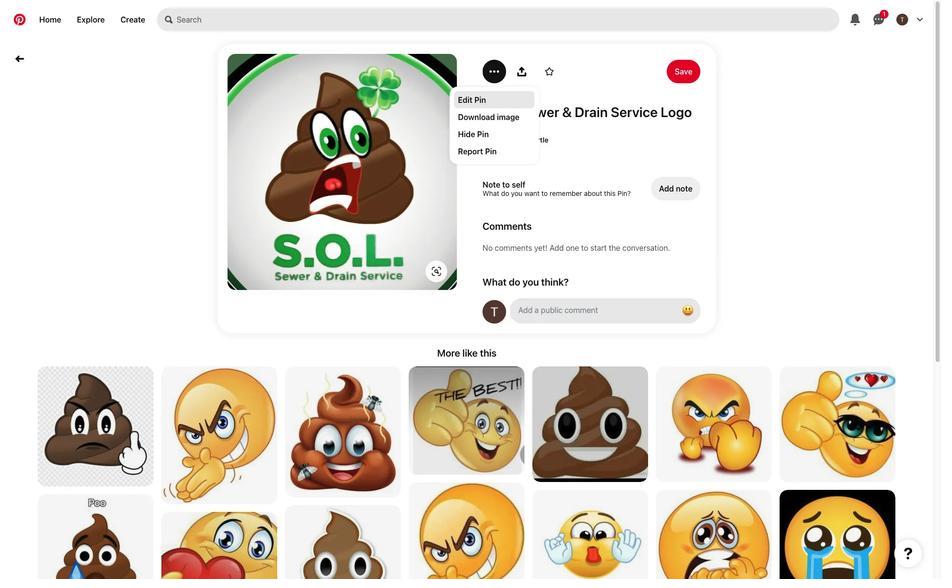 Task type: describe. For each thing, give the bounding box(es) containing it.
more
[[437, 348, 460, 359]]

want
[[524, 190, 540, 198]]

Add a public comment field
[[519, 306, 670, 315]]

what inside note to self what do you want to remember about this pin?
[[483, 190, 499, 198]]

&
[[562, 104, 572, 120]]

about
[[584, 190, 602, 198]]

0 horizontal spatial add
[[550, 244, 564, 253]]

do inside note to self what do you want to remember about this pin?
[[501, 190, 509, 198]]

create
[[120, 15, 145, 24]]

this may contain: an emoticive smiley face with sunglasses and hearts above it image
[[780, 367, 896, 483]]

conversation.
[[622, 244, 670, 253]]

pin for report pin
[[485, 147, 497, 156]]

drain
[[575, 104, 608, 120]]

explore
[[77, 15, 105, 24]]

s.o.l.
[[483, 104, 517, 120]]

1 vertical spatial you
[[523, 276, 539, 288]]

note
[[676, 184, 693, 194]]

home link
[[31, 8, 69, 31]]

1 horizontal spatial this may contain: an emoticive smiley face making a hand gesture image
[[409, 483, 525, 580]]

2 horizontal spatial to
[[581, 244, 588, 253]]

download
[[458, 112, 495, 122]]

remember
[[550, 190, 582, 198]]

create link
[[113, 8, 153, 31]]

edit pin menu item
[[454, 91, 535, 108]]

comments
[[483, 220, 532, 232]]

edit
[[458, 95, 472, 105]]

s.o.l. sewer & drain service logo
[[483, 104, 692, 120]]

pin for edit pin
[[474, 95, 486, 105]]

0 horizontal spatial to
[[502, 180, 510, 190]]

hide
[[458, 130, 475, 139]]

add inside button
[[659, 184, 674, 194]]

download image
[[458, 112, 520, 122]]

logo
[[661, 104, 692, 120]]

comments
[[495, 244, 532, 253]]

you inside note to self what do you want to remember about this pin?
[[511, 190, 523, 198]]

like
[[462, 348, 478, 359]]

note to self what do you want to remember about this pin?
[[483, 180, 631, 198]]

this contains an image of: image
[[780, 491, 896, 580]]

terry turtle avatar link image
[[483, 128, 506, 152]]

1 vertical spatial do
[[509, 276, 520, 288]]

save button
[[667, 60, 700, 83]]

comments button
[[483, 220, 700, 232]]

one
[[566, 244, 579, 253]]

search icon image
[[165, 16, 173, 24]]

what do you think?
[[483, 276, 569, 288]]

this may contain: an emoticive smiley face holding his hands to his mouth image
[[656, 491, 772, 580]]



Task type: vqa. For each thing, say whether or not it's contained in the screenshot.
funny?
no



Task type: locate. For each thing, give the bounding box(es) containing it.
8,171 emoticones vectores, ilustraciones y gráficos - 123rf image
[[285, 367, 401, 498]]

pin
[[474, 95, 486, 105], [477, 130, 489, 139], [485, 147, 497, 156]]

this may contain: an emoticive smiley face giving the thumbs up sign with the words the best image
[[409, 367, 525, 475]]

0 vertical spatial pin
[[474, 95, 486, 105]]

to right one
[[581, 244, 588, 253]]

to
[[502, 180, 510, 190], [541, 190, 548, 198], [581, 244, 588, 253]]

note
[[483, 180, 500, 190]]

what left self
[[483, 190, 499, 198]]

😃
[[682, 304, 694, 318]]

this
[[604, 190, 616, 198], [480, 348, 497, 359]]

pin inside menu item
[[474, 95, 486, 105]]

1 what from the top
[[483, 190, 499, 198]]

what up terryturtle85 image
[[483, 276, 507, 288]]

this may contain: an emoticive yellow smiley face with big blue eyes and one hand on his chin image
[[656, 367, 772, 483]]

this may contain: a smiley face holding a heart with the words est va paas segurdores image
[[161, 513, 277, 580]]

0 vertical spatial you
[[511, 190, 523, 198]]

the
[[609, 244, 620, 253]]

edit pin
[[458, 95, 486, 105]]

add left one
[[550, 244, 564, 253]]

you
[[511, 190, 523, 198], [523, 276, 539, 288]]

this contains an image of: oops image
[[38, 495, 154, 580]]

this right like
[[480, 348, 497, 359]]

do down comments
[[509, 276, 520, 288]]

pin for hide pin
[[477, 130, 489, 139]]

terry turtle image
[[896, 14, 908, 26]]

1 horizontal spatial to
[[541, 190, 548, 198]]

0 vertical spatial this
[[604, 190, 616, 198]]

this may contain: an emo emo emo emo emo emo emo emo emo emo emo emo em someones emo emo emo emo emo emo emo emo emo emo emo emo emo emo image
[[532, 367, 648, 483]]

sewer
[[520, 104, 559, 120]]

what
[[483, 190, 499, 198], [483, 276, 507, 288]]

1 button
[[867, 8, 891, 31]]

start
[[590, 244, 607, 253]]

report pin
[[458, 147, 497, 156]]

pin right hide
[[477, 130, 489, 139]]

pin right edit
[[474, 95, 486, 105]]

this left pin?
[[604, 190, 616, 198]]

report
[[458, 147, 483, 156]]

1 vertical spatial add
[[550, 244, 564, 253]]

0 horizontal spatial you
[[511, 190, 523, 198]]

add note
[[659, 184, 693, 194]]

you left want on the top right of page
[[511, 190, 523, 198]]

this inside note to self what do you want to remember about this pin?
[[604, 190, 616, 198]]

think?
[[541, 276, 569, 288]]

add
[[659, 184, 674, 194], [550, 244, 564, 253]]

1 horizontal spatial this
[[604, 190, 616, 198]]

terry
[[510, 136, 527, 144]]

terry turtle
[[510, 136, 549, 144]]

add left note
[[659, 184, 674, 194]]

0 horizontal spatial this
[[480, 348, 497, 359]]

2 vertical spatial pin
[[485, 147, 497, 156]]

save
[[675, 67, 693, 76]]

s.o.l. sewer & drain service logo link
[[483, 104, 700, 120]]

service
[[611, 104, 658, 120]]

list
[[0, 367, 934, 580]]

to right want on the top right of page
[[541, 190, 548, 198]]

terry turtle link
[[510, 136, 549, 144]]

0 vertical spatial what
[[483, 190, 499, 198]]

0 vertical spatial do
[[501, 190, 509, 198]]

yet!
[[534, 244, 548, 253]]

this may contain: an emoticive smiley face making a hand gesture image
[[161, 367, 277, 505], [409, 483, 525, 580]]

explore link
[[69, 8, 113, 31]]

do left self
[[501, 190, 509, 198]]

home
[[39, 15, 61, 24]]

1
[[883, 11, 886, 17]]

more like this
[[437, 348, 497, 359]]

pin?
[[618, 190, 631, 198]]

1 vertical spatial what
[[483, 276, 507, 288]]

to left self
[[502, 180, 510, 190]]

0 vertical spatial add
[[659, 184, 674, 194]]

this may contain: an emoticive smiley face with one hand up and two fingers in the air image
[[532, 491, 648, 580]]

do
[[501, 190, 509, 198], [509, 276, 520, 288]]

this may contain: an emo emo emo emo emo emo emo emo emo sticker image
[[285, 506, 401, 580]]

1 vertical spatial pin
[[477, 130, 489, 139]]

you left think?
[[523, 276, 539, 288]]

this may contain: an emo emo emo emo emo emo emo emo emo emo emo emo em and emo emo emo emo emo emo emo emo emo emo emo emo emo emo em image
[[38, 367, 154, 488]]

1 horizontal spatial add
[[659, 184, 674, 194]]

terryturtle85 image
[[483, 301, 506, 324]]

image
[[497, 112, 520, 122]]

hide pin
[[458, 130, 489, 139]]

😃 button
[[510, 299, 700, 324], [678, 302, 698, 321]]

Search text field
[[177, 8, 840, 31]]

1 vertical spatial this
[[480, 348, 497, 359]]

2 what from the top
[[483, 276, 507, 288]]

add note button
[[651, 177, 700, 201]]

no comments yet! add one to start the conversation.
[[483, 244, 670, 253]]

pin right report
[[485, 147, 497, 156]]

self
[[512, 180, 525, 190]]

no
[[483, 244, 493, 253]]

1 horizontal spatial you
[[523, 276, 539, 288]]

0 horizontal spatial this may contain: an emoticive smiley face making a hand gesture image
[[161, 367, 277, 505]]

story pin image image
[[227, 54, 457, 291]]

turtle
[[529, 136, 549, 144]]



